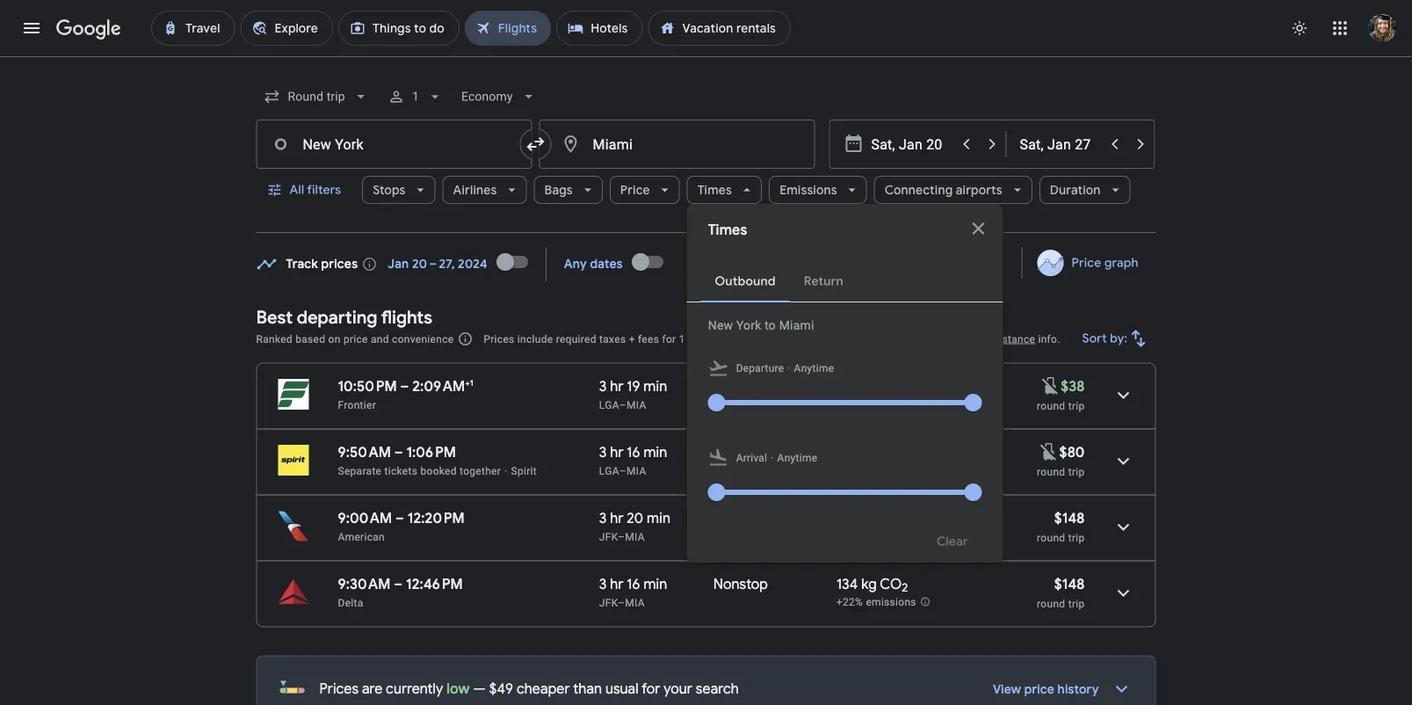 Task type: describe. For each thing, give the bounding box(es) containing it.
new
[[708, 318, 733, 332]]

passenger assistance
[[928, 333, 1036, 345]]

116
[[837, 377, 856, 395]]

1 button
[[380, 76, 451, 118]]

Return text field
[[1020, 120, 1101, 168]]

16 for 1:06 pm
[[627, 443, 641, 461]]

low
[[447, 680, 470, 698]]

bags button
[[534, 169, 603, 211]]

3 hr 16 min jfk – mia
[[599, 575, 668, 609]]

sort by: button
[[1076, 317, 1157, 360]]

lga for 3 hr 19 min
[[599, 399, 620, 411]]

– inside 9:30 am – 12:46 pm delta
[[394, 575, 403, 593]]

track prices
[[286, 256, 358, 272]]

emissions for 116
[[858, 398, 909, 411]]

9:30 am – 12:46 pm delta
[[338, 575, 463, 609]]

jan
[[388, 256, 409, 272]]

10:50 pm – 2:09 am + 1
[[338, 377, 474, 395]]

3 nonstop from the top
[[714, 509, 768, 527]]

4 trip from the top
[[1069, 597, 1085, 610]]

best departing flights
[[256, 306, 433, 328]]

stops
[[373, 182, 406, 198]]

optional
[[719, 333, 761, 345]]

kg for 116
[[859, 377, 875, 395]]

leaves john f. kennedy international airport at 9:00 am on saturday, january 20 and arrives at miami international airport at 12:20 pm on saturday, january 20. element
[[338, 509, 465, 527]]

usual
[[606, 680, 639, 698]]

price graph
[[1072, 255, 1139, 271]]

jan 20 – 27, 2024
[[388, 256, 488, 272]]

jfk for 3 hr 16 min
[[599, 597, 618, 609]]

38 US dollars text field
[[1061, 377, 1085, 395]]

prices for prices include required taxes + fees for 1 adult.
[[484, 333, 515, 345]]

price for price
[[621, 182, 650, 198]]

on
[[328, 333, 341, 345]]

learn more about tracked prices image
[[362, 256, 377, 272]]

2 horizontal spatial 1
[[679, 333, 685, 345]]

change appearance image
[[1279, 7, 1321, 49]]

sort
[[1083, 331, 1108, 346]]

connecting airports button
[[874, 169, 1033, 211]]

to
[[765, 318, 776, 332]]

flights
[[381, 306, 433, 328]]

20 – 27,
[[412, 256, 455, 272]]

cheaper
[[517, 680, 570, 698]]

$38
[[1061, 377, 1085, 395]]

16 for 12:46 pm
[[627, 575, 641, 593]]

connecting
[[885, 182, 953, 198]]

1 trip from the top
[[1069, 400, 1085, 412]]

9:00 am
[[338, 509, 392, 527]]

view price history
[[993, 682, 1099, 698]]

best
[[256, 306, 293, 328]]

airlines button
[[443, 169, 527, 211]]

avg emissions
[[837, 398, 909, 411]]

– inside 9:00 am – 12:20 pm american
[[396, 509, 404, 527]]

1 vertical spatial times
[[708, 221, 748, 239]]

148 US dollars text field
[[1055, 575, 1085, 593]]

$148 for 3 hr 20 min
[[1055, 509, 1085, 527]]

than
[[574, 680, 602, 698]]

new york to miami
[[708, 318, 815, 332]]

anytime for departure
[[794, 362, 835, 375]]

currently
[[386, 680, 443, 698]]

dates
[[590, 256, 623, 272]]

1 round from the top
[[1038, 400, 1066, 412]]

+ inside 10:50 pm – 2:09 am + 1
[[465, 377, 470, 388]]

9:00 am – 12:20 pm american
[[338, 509, 465, 543]]

this price for this flight doesn't include overhead bin access. if you need a carry-on bag, use the bags filter to update prices. image for $80
[[1039, 441, 1060, 462]]

york
[[737, 318, 762, 332]]

hr for 12:46 pm
[[610, 575, 624, 593]]

Departure time: 9:00 AM. text field
[[338, 509, 392, 527]]

– inside 3 hr 19 min lga – mia
[[620, 399, 627, 411]]

148 US dollars text field
[[1055, 509, 1085, 527]]

$80
[[1060, 443, 1085, 461]]

duration button
[[1040, 169, 1131, 211]]

total duration 3 hr 16 min. element for 1:06 pm
[[599, 443, 714, 464]]

flight details. leaves john f. kennedy international airport at 9:30 am on saturday, january 20 and arrives at miami international airport at 12:46 pm on saturday, january 20. image
[[1103, 572, 1145, 614]]

separate
[[338, 465, 382, 477]]

3 hr 16 min lga – mia
[[599, 443, 668, 477]]

prices
[[321, 256, 358, 272]]

mia for 12:46 pm
[[625, 597, 645, 609]]

+22%
[[837, 596, 863, 609]]

2:09 am
[[413, 377, 465, 395]]

– inside the "3 hr 20 min jfk – mia"
[[618, 531, 625, 543]]

2 and from the left
[[806, 333, 824, 345]]

separate tickets booked together
[[338, 465, 501, 477]]

116 kg co 2
[[837, 377, 906, 398]]

Arrival time: 12:20 PM. text field
[[408, 509, 465, 527]]

learn more about ranking image
[[457, 331, 473, 347]]

find the best price region
[[256, 241, 1157, 293]]

80 US dollars text field
[[1060, 443, 1085, 461]]

leaves laguardia airport at 9:50 am on saturday, january 20 and arrives at miami international airport at 1:06 pm on saturday, january 20. element
[[338, 443, 456, 461]]

taxes
[[600, 333, 626, 345]]

charges
[[763, 333, 803, 345]]

arrival
[[737, 452, 768, 464]]

2 trip from the top
[[1069, 466, 1085, 478]]

sort by:
[[1083, 331, 1128, 346]]

this price for this flight doesn't include overhead bin access. if you need a carry-on bag, use the bags filter to update prices. image for $38
[[1040, 375, 1061, 396]]

flight details. leaves laguardia airport at 10:50 pm on saturday, january 20 and arrives at miami international airport at 2:09 am on sunday, january 21. image
[[1103, 374, 1145, 416]]

12:46 pm
[[406, 575, 463, 593]]

your
[[664, 680, 693, 698]]

date grid button
[[904, 247, 1018, 279]]

avg
[[837, 398, 855, 411]]

20
[[627, 509, 644, 527]]

– inside the 3 hr 16 min lga – mia
[[620, 465, 627, 477]]

tickets
[[385, 465, 418, 477]]

main menu image
[[21, 18, 42, 39]]

1 horizontal spatial price
[[1025, 682, 1055, 698]]

3 round from the top
[[1038, 531, 1066, 544]]

stops button
[[362, 169, 436, 211]]

min for 12:20 pm
[[647, 509, 671, 527]]

1 inside 10:50 pm – 2:09 am + 1
[[470, 377, 474, 388]]

prices include required taxes + fees for 1 adult.
[[484, 333, 716, 345]]

– left 2:09 am
[[401, 377, 409, 395]]

view price history image
[[1101, 668, 1143, 705]]

emissions
[[780, 182, 838, 198]]

track
[[286, 256, 318, 272]]

grid
[[981, 255, 1004, 271]]

none text field inside search field
[[539, 120, 815, 169]]

co for 134
[[880, 575, 902, 593]]

Arrival time: 12:46 PM. text field
[[406, 575, 463, 593]]

2 round from the top
[[1038, 466, 1066, 478]]

optional charges and
[[719, 333, 827, 345]]

close dialog image
[[969, 218, 990, 239]]

based
[[296, 333, 326, 345]]

Departure time: 9:50 AM. text field
[[338, 443, 391, 461]]

12:20 pm
[[408, 509, 465, 527]]

leaves john f. kennedy international airport at 9:30 am on saturday, january 20 and arrives at miami international airport at 12:46 pm on saturday, january 20. element
[[338, 575, 463, 593]]

departing
[[297, 306, 378, 328]]

3 for 12:20 pm
[[599, 509, 607, 527]]

all filters button
[[256, 169, 355, 211]]

co for 116
[[878, 377, 900, 395]]

include
[[518, 333, 553, 345]]

3 hr 20 min jfk – mia
[[599, 509, 671, 543]]

134
[[837, 575, 858, 593]]

date grid
[[950, 255, 1004, 271]]

total duration 3 hr 20 min. element
[[599, 509, 714, 530]]

flight details. leaves laguardia airport at 9:50 am on saturday, january 20 and arrives at miami international airport at 1:06 pm on saturday, january 20. image
[[1103, 440, 1145, 482]]



Task type: vqa. For each thing, say whether or not it's contained in the screenshot.
2nd TOTAL DURATION 3 HR 16 MIN. element from the top of the the Best departing flights main content
yes



Task type: locate. For each thing, give the bounding box(es) containing it.
1 horizontal spatial price
[[1072, 255, 1102, 271]]

2024
[[458, 256, 488, 272]]

nonstop for 1:06 pm
[[714, 443, 768, 461]]

price right view
[[1025, 682, 1055, 698]]

2 total duration 3 hr 16 min. element from the top
[[599, 575, 714, 596]]

round trip for $38
[[1038, 400, 1085, 412]]

date
[[950, 255, 978, 271]]

departure
[[737, 362, 784, 375]]

0 vertical spatial nonstop flight. element
[[714, 377, 768, 398]]

none search field containing times
[[256, 76, 1157, 563]]

1 total duration 3 hr 16 min. element from the top
[[599, 443, 714, 464]]

hr left 20
[[610, 509, 624, 527]]

total duration 3 hr 16 min. element down the "3 hr 20 min jfk – mia"
[[599, 575, 714, 596]]

1 vertical spatial 1
[[679, 333, 685, 345]]

min for 1:06 pm
[[644, 443, 668, 461]]

Departure time: 9:30 AM. text field
[[338, 575, 391, 593]]

1 horizontal spatial 1
[[470, 377, 474, 388]]

0 vertical spatial round trip
[[1038, 400, 1085, 412]]

0 vertical spatial $148 round trip
[[1038, 509, 1085, 544]]

0 vertical spatial total duration 3 hr 16 min. element
[[599, 443, 714, 464]]

3 left 20
[[599, 509, 607, 527]]

2 $148 round trip from the top
[[1038, 575, 1085, 610]]

airlines
[[453, 182, 497, 198]]

10:50 pm
[[338, 377, 397, 395]]

kg up the "+22% emissions"
[[862, 575, 877, 593]]

2 round trip from the top
[[1038, 466, 1085, 478]]

– inside 3 hr 16 min jfk – mia
[[618, 597, 625, 609]]

min for 12:46 pm
[[644, 575, 668, 593]]

are
[[362, 680, 383, 698]]

mia for 2:09 am
[[627, 399, 647, 411]]

lga for 3 hr 16 min
[[599, 465, 620, 477]]

– down the "3 hr 20 min jfk – mia"
[[618, 597, 625, 609]]

anytime down charges
[[794, 362, 835, 375]]

mia down the "3 hr 20 min jfk – mia"
[[625, 597, 645, 609]]

price button
[[610, 169, 680, 211]]

1 horizontal spatial for
[[662, 333, 676, 345]]

Departure text field
[[872, 120, 953, 168]]

jfk inside 3 hr 16 min jfk – mia
[[599, 597, 618, 609]]

2 16 from the top
[[627, 575, 641, 593]]

mia down 19
[[627, 399, 647, 411]]

min inside the 3 hr 16 min lga – mia
[[644, 443, 668, 461]]

all
[[290, 182, 304, 198]]

1 vertical spatial total duration 3 hr 16 min. element
[[599, 575, 714, 596]]

for right fees
[[662, 333, 676, 345]]

3 hr from the top
[[610, 509, 624, 527]]

1 lga from the top
[[599, 399, 620, 411]]

0 vertical spatial anytime
[[794, 362, 835, 375]]

3 nonstop flight. element from the top
[[714, 575, 768, 596]]

lga up the "3 hr 20 min jfk – mia"
[[599, 465, 620, 477]]

ranked based on price and convenience
[[256, 333, 454, 345]]

kg up avg emissions
[[859, 377, 875, 395]]

+22% emissions
[[837, 596, 917, 609]]

$148 round trip for 3 hr 20 min
[[1038, 509, 1085, 544]]

3 3 from the top
[[599, 509, 607, 527]]

filters
[[307, 182, 341, 198]]

16 down 3 hr 19 min lga – mia
[[627, 443, 641, 461]]

price for price graph
[[1072, 255, 1102, 271]]

min down the "3 hr 20 min jfk – mia"
[[644, 575, 668, 593]]

lga inside 3 hr 19 min lga – mia
[[599, 399, 620, 411]]

price right bags popup button
[[621, 182, 650, 198]]

4 hr from the top
[[610, 575, 624, 593]]

1 jfk from the top
[[599, 531, 618, 543]]

2 nonstop flight. element from the top
[[714, 443, 768, 464]]

co
[[878, 377, 900, 395], [880, 575, 902, 593]]

2 up avg emissions
[[900, 383, 906, 398]]

2 for 116
[[900, 383, 906, 398]]

by:
[[1111, 331, 1128, 346]]

and down the miami
[[806, 333, 824, 345]]

bags
[[545, 182, 573, 198]]

emissions
[[858, 398, 909, 411], [866, 596, 917, 609]]

$148 round trip up $148 text field
[[1038, 509, 1085, 544]]

co inside 116 kg co 2
[[878, 377, 900, 395]]

– right 9:00 am text box in the left bottom of the page
[[396, 509, 404, 527]]

any dates
[[564, 256, 623, 272]]

emissions button
[[769, 169, 867, 211]]

round
[[1038, 400, 1066, 412], [1038, 466, 1066, 478], [1038, 531, 1066, 544], [1038, 597, 1066, 610]]

$148
[[1055, 509, 1085, 527], [1055, 575, 1085, 593]]

this price for this flight doesn't include overhead bin access. if you need a carry-on bag, use the bags filter to update prices. image up $80 'text field'
[[1040, 375, 1061, 396]]

0 vertical spatial prices
[[484, 333, 515, 345]]

3 inside 3 hr 19 min lga – mia
[[599, 377, 607, 395]]

1 vertical spatial 2
[[902, 580, 909, 595]]

None search field
[[256, 76, 1157, 563]]

price inside popup button
[[621, 182, 650, 198]]

—
[[473, 680, 486, 698]]

co up the "+22% emissions"
[[880, 575, 902, 593]]

0 vertical spatial co
[[878, 377, 900, 395]]

lga down total duration 3 hr 19 min. element in the bottom of the page
[[599, 399, 620, 411]]

3 inside the "3 hr 20 min jfk – mia"
[[599, 509, 607, 527]]

3 left 19
[[599, 377, 607, 395]]

mia inside the 3 hr 16 min lga – mia
[[627, 465, 647, 477]]

2 lga from the top
[[599, 465, 620, 477]]

nonstop for 2:09 am
[[714, 377, 768, 395]]

total duration 3 hr 16 min. element down 3 hr 19 min lga – mia
[[599, 443, 714, 464]]

jfk inside the "3 hr 20 min jfk – mia"
[[599, 531, 618, 543]]

0 vertical spatial price
[[344, 333, 368, 345]]

0 horizontal spatial prices
[[320, 680, 359, 698]]

0 horizontal spatial and
[[371, 333, 389, 345]]

Arrival time: 2:09 AM on  Sunday, January 21. text field
[[413, 377, 474, 395]]

1 horizontal spatial +
[[629, 333, 635, 345]]

0 vertical spatial for
[[662, 333, 676, 345]]

price
[[344, 333, 368, 345], [1025, 682, 1055, 698]]

0 vertical spatial emissions
[[858, 398, 909, 411]]

miami
[[780, 318, 815, 332]]

best departing flights main content
[[256, 241, 1157, 705]]

Departure time: 10:50 PM. text field
[[338, 377, 397, 395]]

2 for 134
[[902, 580, 909, 595]]

1 vertical spatial emissions
[[866, 596, 917, 609]]

leaves laguardia airport at 10:50 pm on saturday, january 20 and arrives at miami international airport at 2:09 am on sunday, january 21. element
[[338, 377, 474, 395]]

this price for this flight doesn't include overhead bin access. if you need a carry-on bag, use the bags filter to update prices. image up $148 text box
[[1039, 441, 1060, 462]]

1 vertical spatial for
[[642, 680, 661, 698]]

hr for 2:09 am
[[610, 377, 624, 395]]

2
[[900, 383, 906, 398], [902, 580, 909, 595]]

None text field
[[256, 120, 532, 169]]

hr inside the "3 hr 20 min jfk – mia"
[[610, 509, 624, 527]]

3 trip from the top
[[1069, 531, 1085, 544]]

– up the "3 hr 20 min jfk – mia"
[[620, 465, 627, 477]]

0 horizontal spatial +
[[465, 377, 470, 388]]

prices left are
[[320, 680, 359, 698]]

2 vertical spatial nonstop flight. element
[[714, 575, 768, 596]]

mia up 20
[[627, 465, 647, 477]]

1 3 from the top
[[599, 377, 607, 395]]

$49
[[489, 680, 514, 698]]

kg for 134
[[862, 575, 877, 593]]

times down times popup button
[[708, 221, 748, 239]]

min inside the "3 hr 20 min jfk – mia"
[[647, 509, 671, 527]]

co up avg emissions
[[878, 377, 900, 395]]

this price for this flight doesn't include overhead bin access. if you need a carry-on bag, use the bags filter to update prices. image
[[1040, 375, 1061, 396], [1039, 441, 1060, 462]]

– up tickets at the bottom
[[394, 443, 403, 461]]

3 inside the 3 hr 16 min lga – mia
[[599, 443, 607, 461]]

3
[[599, 377, 607, 395], [599, 443, 607, 461], [599, 509, 607, 527], [599, 575, 607, 593]]

0 horizontal spatial for
[[642, 680, 661, 698]]

adult.
[[688, 333, 716, 345]]

0 horizontal spatial 1
[[412, 89, 419, 104]]

+ down the learn more about ranking image
[[465, 377, 470, 388]]

2 $148 from the top
[[1055, 575, 1085, 593]]

–
[[401, 377, 409, 395], [620, 399, 627, 411], [394, 443, 403, 461], [620, 465, 627, 477], [396, 509, 404, 527], [618, 531, 625, 543], [394, 575, 403, 593], [618, 597, 625, 609]]

1 and from the left
[[371, 333, 389, 345]]

price right on
[[344, 333, 368, 345]]

jfk
[[599, 531, 618, 543], [599, 597, 618, 609]]

2 inside 116 kg co 2
[[900, 383, 906, 398]]

1 inside popup button
[[412, 89, 419, 104]]

0 vertical spatial kg
[[859, 377, 875, 395]]

frontier
[[338, 399, 376, 411]]

required
[[556, 333, 597, 345]]

0 vertical spatial 1
[[412, 89, 419, 104]]

kg inside 134 kg co 2
[[862, 575, 877, 593]]

0 vertical spatial this price for this flight doesn't include overhead bin access. if you need a carry-on bag, use the bags filter to update prices. image
[[1040, 375, 1061, 396]]

round trip down $80
[[1038, 466, 1085, 478]]

spirit
[[511, 465, 537, 477]]

2 nonstop from the top
[[714, 443, 768, 461]]

anytime right arrival
[[778, 452, 818, 464]]

– right 9:30 am text box
[[394, 575, 403, 593]]

convenience
[[392, 333, 454, 345]]

hr for 12:20 pm
[[610, 509, 624, 527]]

1 vertical spatial prices
[[320, 680, 359, 698]]

1 vertical spatial kg
[[862, 575, 877, 593]]

1 vertical spatial price
[[1072, 255, 1102, 271]]

nonstop for 12:46 pm
[[714, 575, 768, 593]]

min inside 3 hr 16 min jfk – mia
[[644, 575, 668, 593]]

mia inside the "3 hr 20 min jfk – mia"
[[625, 531, 645, 543]]

1 vertical spatial 16
[[627, 575, 641, 593]]

round down $148 text box
[[1038, 531, 1066, 544]]

3 for 1:06 pm
[[599, 443, 607, 461]]

loading results progress bar
[[0, 56, 1413, 60]]

mia inside 3 hr 19 min lga – mia
[[627, 399, 647, 411]]

1 hr from the top
[[610, 377, 624, 395]]

kg
[[859, 377, 875, 395], [862, 575, 877, 593]]

3 down the "3 hr 20 min jfk – mia"
[[599, 575, 607, 593]]

mia down 20
[[625, 531, 645, 543]]

1 vertical spatial round trip
[[1038, 466, 1085, 478]]

1 vertical spatial lga
[[599, 465, 620, 477]]

passenger assistance button
[[928, 333, 1036, 345]]

1 $148 from the top
[[1055, 509, 1085, 527]]

hr inside 3 hr 16 min jfk – mia
[[610, 575, 624, 593]]

prices
[[484, 333, 515, 345], [320, 680, 359, 698]]

emissions down 116 kg co 2
[[858, 398, 909, 411]]

1 16 from the top
[[627, 443, 641, 461]]

16 down the "3 hr 20 min jfk – mia"
[[627, 575, 641, 593]]

3 down 3 hr 19 min lga – mia
[[599, 443, 607, 461]]

prices right the learn more about ranking image
[[484, 333, 515, 345]]

1 vertical spatial co
[[880, 575, 902, 593]]

3 for 2:09 am
[[599, 377, 607, 395]]

1 vertical spatial nonstop flight. element
[[714, 443, 768, 464]]

prices are currently low — $49 cheaper than usual for your search
[[320, 680, 739, 698]]

0 horizontal spatial price
[[621, 182, 650, 198]]

2 up the "+22% emissions"
[[902, 580, 909, 595]]

None text field
[[539, 120, 815, 169]]

hr left 19
[[610, 377, 624, 395]]

round down $148 text field
[[1038, 597, 1066, 610]]

9:50 am – 1:06 pm
[[338, 443, 456, 461]]

view
[[993, 682, 1022, 698]]

price inside button
[[1072, 255, 1102, 271]]

round down $38
[[1038, 400, 1066, 412]]

total duration 3 hr 16 min. element
[[599, 443, 714, 464], [599, 575, 714, 596]]

duration
[[1050, 182, 1101, 198]]

1 $148 round trip from the top
[[1038, 509, 1085, 544]]

trip down $80
[[1069, 466, 1085, 478]]

0 vertical spatial jfk
[[599, 531, 618, 543]]

$148 for 3 hr 16 min
[[1055, 575, 1085, 593]]

delta
[[338, 597, 364, 609]]

history
[[1058, 682, 1099, 698]]

together
[[460, 465, 501, 477]]

for
[[662, 333, 676, 345], [642, 680, 661, 698]]

2 vertical spatial 1
[[470, 377, 474, 388]]

2 hr from the top
[[610, 443, 624, 461]]

nonstop flight. element for 116
[[714, 377, 768, 398]]

Arrival time: 1:06 PM. text field
[[407, 443, 456, 461]]

min inside 3 hr 19 min lga – mia
[[644, 377, 667, 395]]

anytime for arrival
[[778, 452, 818, 464]]

jfk down the "3 hr 20 min jfk – mia"
[[599, 597, 618, 609]]

$148 left flight details. leaves john f. kennedy international airport at 9:00 am on saturday, january 20 and arrives at miami international airport at 12:20 pm on saturday, january 20. icon
[[1055, 509, 1085, 527]]

0 vertical spatial price
[[621, 182, 650, 198]]

any
[[564, 256, 587, 272]]

0 vertical spatial times
[[698, 182, 732, 198]]

separate tickets booked together. this trip includes tickets from multiple airlines. missed connections may be protected by gotogate.. element
[[338, 465, 501, 477]]

times inside popup button
[[698, 182, 732, 198]]

0 vertical spatial 16
[[627, 443, 641, 461]]

1 vertical spatial price
[[1025, 682, 1055, 698]]

1:06 pm
[[407, 443, 456, 461]]

3 hr 19 min lga – mia
[[599, 377, 667, 411]]

1 vertical spatial anytime
[[778, 452, 818, 464]]

flight details. leaves john f. kennedy international airport at 9:00 am on saturday, january 20 and arrives at miami international airport at 12:20 pm on saturday, january 20. image
[[1103, 506, 1145, 548]]

min for 2:09 am
[[644, 377, 667, 395]]

1 vertical spatial jfk
[[599, 597, 618, 609]]

lga
[[599, 399, 620, 411], [599, 465, 620, 477]]

+ left fees
[[629, 333, 635, 345]]

4 nonstop from the top
[[714, 575, 768, 593]]

and down flights
[[371, 333, 389, 345]]

$148 round trip left 'flight details. leaves john f. kennedy international airport at 9:30 am on saturday, january 20 and arrives at miami international airport at 12:46 pm on saturday, january 20.' image on the bottom right
[[1038, 575, 1085, 610]]

trip
[[1069, 400, 1085, 412], [1069, 466, 1085, 478], [1069, 531, 1085, 544], [1069, 597, 1085, 610]]

all filters
[[290, 182, 341, 198]]

min
[[644, 377, 667, 395], [644, 443, 668, 461], [647, 509, 671, 527], [644, 575, 668, 593]]

mia inside 3 hr 16 min jfk – mia
[[625, 597, 645, 609]]

kg inside 116 kg co 2
[[859, 377, 875, 395]]

0 vertical spatial 2
[[900, 383, 906, 398]]

hr inside the 3 hr 16 min lga – mia
[[610, 443, 624, 461]]

– down total duration 3 hr 19 min. element in the bottom of the page
[[620, 399, 627, 411]]

None field
[[256, 81, 377, 113], [454, 81, 545, 113], [256, 81, 377, 113], [454, 81, 545, 113]]

times right price popup button
[[698, 182, 732, 198]]

round trip down $38
[[1038, 400, 1085, 412]]

lga inside the 3 hr 16 min lga – mia
[[599, 465, 620, 477]]

0 vertical spatial +
[[629, 333, 635, 345]]

1 round trip from the top
[[1038, 400, 1085, 412]]

ranked
[[256, 333, 293, 345]]

1 vertical spatial this price for this flight doesn't include overhead bin access. if you need a carry-on bag, use the bags filter to update prices. image
[[1039, 441, 1060, 462]]

2 jfk from the top
[[599, 597, 618, 609]]

nonstop flight. element for 134
[[714, 575, 768, 596]]

jfk for 3 hr 20 min
[[599, 531, 618, 543]]

$148 round trip for 3 hr 16 min
[[1038, 575, 1085, 610]]

16 inside the 3 hr 16 min lga – mia
[[627, 443, 641, 461]]

1 nonstop flight. element from the top
[[714, 377, 768, 398]]

booked
[[421, 465, 457, 477]]

2 inside 134 kg co 2
[[902, 580, 909, 595]]

3 inside 3 hr 16 min jfk – mia
[[599, 575, 607, 593]]

hr down 3 hr 19 min lga – mia
[[610, 443, 624, 461]]

co inside 134 kg co 2
[[880, 575, 902, 593]]

trip down $148 text box
[[1069, 531, 1085, 544]]

1 vertical spatial $148
[[1055, 575, 1085, 593]]

min right 19
[[644, 377, 667, 395]]

19
[[627, 377, 640, 395]]

emissions down 134 kg co 2
[[866, 596, 917, 609]]

hr down the "3 hr 20 min jfk – mia"
[[610, 575, 624, 593]]

1 vertical spatial +
[[465, 377, 470, 388]]

price graph button
[[1026, 247, 1153, 279]]

emissions for 134
[[866, 596, 917, 609]]

total duration 3 hr 19 min. element
[[599, 377, 714, 398]]

and
[[371, 333, 389, 345], [806, 333, 824, 345]]

$148 left 'flight details. leaves john f. kennedy international airport at 9:30 am on saturday, january 20 and arrives at miami international airport at 12:46 pm on saturday, january 20.' image on the bottom right
[[1055, 575, 1085, 593]]

min right 20
[[647, 509, 671, 527]]

nonstop flight. element
[[714, 377, 768, 398], [714, 443, 768, 464], [714, 575, 768, 596]]

trip down $148 text field
[[1069, 597, 1085, 610]]

0 vertical spatial lga
[[599, 399, 620, 411]]

hr inside 3 hr 19 min lga – mia
[[610, 377, 624, 395]]

jfk down total duration 3 hr 20 min. element
[[599, 531, 618, 543]]

mia for 12:20 pm
[[625, 531, 645, 543]]

assistance
[[982, 333, 1036, 345]]

16 inside 3 hr 16 min jfk – mia
[[627, 575, 641, 593]]

9:50 am
[[338, 443, 391, 461]]

anytime
[[794, 362, 835, 375], [778, 452, 818, 464]]

mia for 1:06 pm
[[627, 465, 647, 477]]

1 nonstop from the top
[[714, 377, 768, 395]]

– down total duration 3 hr 20 min. element
[[618, 531, 625, 543]]

4 3 from the top
[[599, 575, 607, 593]]

graph
[[1105, 255, 1139, 271]]

american
[[338, 531, 385, 543]]

2 3 from the top
[[599, 443, 607, 461]]

passenger
[[928, 333, 980, 345]]

round trip for $80
[[1038, 466, 1085, 478]]

3 for 12:46 pm
[[599, 575, 607, 593]]

1 horizontal spatial and
[[806, 333, 824, 345]]

1 vertical spatial $148 round trip
[[1038, 575, 1085, 610]]

trip down $38
[[1069, 400, 1085, 412]]

0 vertical spatial $148
[[1055, 509, 1085, 527]]

round down $80
[[1038, 466, 1066, 478]]

min down 3 hr 19 min lga – mia
[[644, 443, 668, 461]]

total duration 3 hr 16 min. element for 12:46 pm
[[599, 575, 714, 596]]

hr for 1:06 pm
[[610, 443, 624, 461]]

prices for prices are currently low — $49 cheaper than usual for your search
[[320, 680, 359, 698]]

0 horizontal spatial price
[[344, 333, 368, 345]]

1 horizontal spatial prices
[[484, 333, 515, 345]]

for left your
[[642, 680, 661, 698]]

4 round from the top
[[1038, 597, 1066, 610]]

connecting airports
[[885, 182, 1003, 198]]

price left graph
[[1072, 255, 1102, 271]]

times button
[[687, 169, 762, 211]]

swap origin and destination. image
[[525, 134, 546, 155]]



